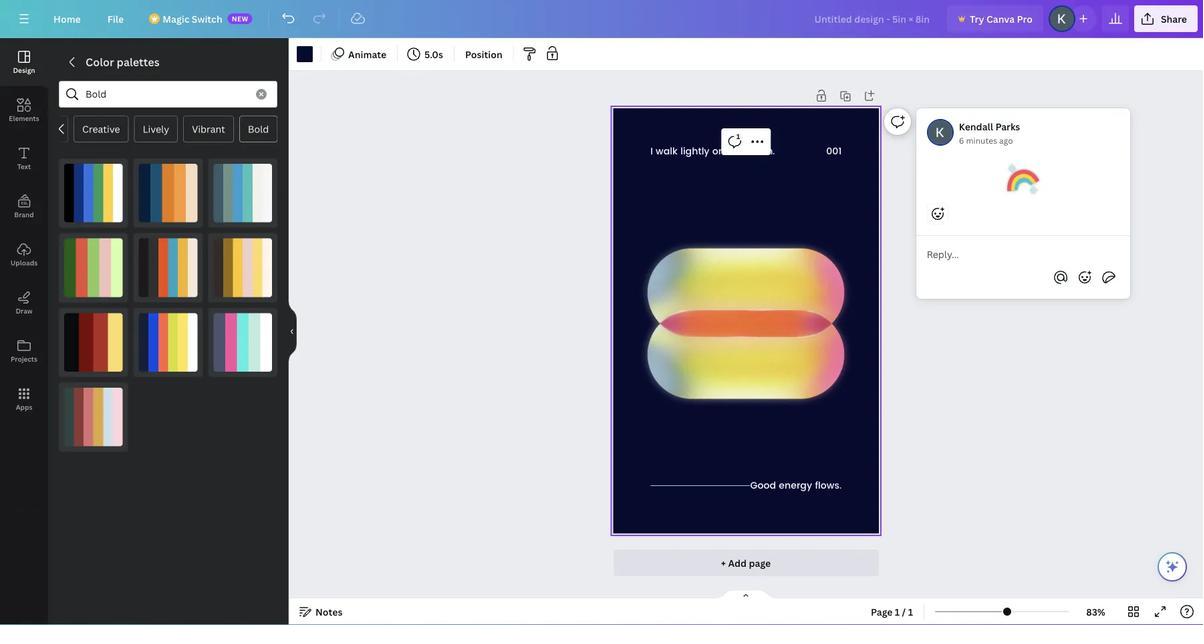 Task type: vqa. For each thing, say whether or not it's contained in the screenshot.
top Your
no



Task type: describe. For each thing, give the bounding box(es) containing it.
elements button
[[0, 86, 48, 134]]

file
[[108, 12, 124, 25]]

5.0s button
[[403, 43, 449, 65]]

canva assistant image
[[1165, 559, 1181, 575]]

new
[[232, 14, 249, 23]]

earth.
[[748, 144, 775, 160]]

this
[[728, 144, 745, 160]]

energy
[[779, 478, 812, 494]]

share button
[[1135, 5, 1198, 32]]

+ add page
[[721, 557, 771, 569]]

palettes
[[117, 55, 160, 69]]

apply "watermelon" style image
[[64, 239, 123, 297]]

good energy flows.
[[750, 478, 842, 494]]

apps button
[[0, 375, 48, 423]]

try canva pro button
[[948, 5, 1044, 32]]

magic
[[163, 12, 190, 25]]

magic switch
[[163, 12, 222, 25]]

uploads
[[11, 258, 38, 267]]

draw
[[16, 306, 32, 315]]

apply "mid-century icon" style image
[[64, 388, 123, 446]]

page 1 / 1
[[871, 606, 914, 618]]

switch
[[192, 12, 222, 25]]

lively button
[[134, 116, 178, 142]]

creative button
[[73, 116, 128, 142]]

2 horizontal spatial 1
[[909, 606, 914, 618]]

color
[[86, 55, 114, 69]]

Search color palettes search field
[[86, 82, 248, 107]]

+
[[721, 557, 726, 569]]

apply "neon noise" style image
[[139, 313, 197, 372]]

position
[[465, 48, 503, 61]]

vibrant button
[[183, 116, 234, 142]]

creative
[[82, 123, 120, 135]]

brand button
[[0, 183, 48, 231]]

side panel tab list
[[0, 38, 48, 423]]

ago
[[1000, 135, 1014, 146]]

on
[[713, 144, 725, 160]]

apply "mint sundae" style image
[[214, 313, 272, 372]]

design button
[[0, 38, 48, 86]]

expressing gratitude image
[[1008, 163, 1040, 195]]

6
[[959, 135, 965, 146]]

i
[[651, 144, 653, 160]]

1 horizontal spatial 1
[[895, 606, 900, 618]]

notes
[[316, 606, 343, 618]]

apply "outback flower" style image
[[64, 313, 123, 372]]

1 button
[[724, 131, 746, 152]]



Task type: locate. For each thing, give the bounding box(es) containing it.
home
[[53, 12, 81, 25]]

flows.
[[815, 478, 842, 494]]

file button
[[97, 5, 135, 32]]

notes button
[[294, 601, 348, 623]]

+ add page button
[[613, 550, 879, 576]]

try canva pro
[[970, 12, 1033, 25]]

lightly
[[681, 144, 710, 160]]

lively
[[142, 123, 169, 135]]

1
[[737, 132, 740, 141], [895, 606, 900, 618], [909, 606, 914, 618]]

83% button
[[1075, 601, 1118, 623]]

Design title text field
[[804, 5, 942, 32]]

show pages image
[[714, 589, 778, 600]]

kendall
[[959, 120, 994, 133]]

kendall parks 6 minutes ago
[[959, 120, 1021, 146]]

position button
[[460, 43, 508, 65]]

home link
[[43, 5, 91, 32]]

apply "skate park" style image
[[139, 239, 197, 297]]

hide image
[[288, 300, 297, 364]]

1 right /
[[909, 606, 914, 618]]

try
[[970, 12, 985, 25]]

Reply draft. Add a reply or @mention. text field
[[927, 247, 1120, 261]]

parks
[[996, 120, 1021, 133]]

projects button
[[0, 327, 48, 375]]

#050a30 image
[[297, 46, 313, 62]]

uploads button
[[0, 231, 48, 279]]

fun
[[42, 123, 59, 135]]

i walk lightly on this earth.
[[651, 144, 775, 160]]

apply "90s arcade" style image
[[64, 164, 123, 222]]

bold
[[248, 123, 269, 135]]

text
[[17, 162, 31, 171]]

walk
[[656, 144, 678, 160]]

projects
[[11, 354, 37, 363]]

draw button
[[0, 279, 48, 327]]

text button
[[0, 134, 48, 183]]

apply "milk carton" style image
[[214, 164, 272, 222]]

1 up the this
[[737, 132, 740, 141]]

apply "lemon meringue" style image
[[214, 239, 272, 297]]

page
[[749, 557, 771, 569]]

0 horizontal spatial 1
[[737, 132, 740, 141]]

brand
[[14, 210, 34, 219]]

color palettes
[[86, 55, 160, 69]]

good
[[750, 478, 776, 494]]

83%
[[1087, 606, 1106, 618]]

1 inside 1 button
[[737, 132, 740, 141]]

fun button
[[34, 116, 68, 142]]

animate
[[348, 48, 387, 61]]

#050a30 image
[[297, 46, 313, 62]]

001
[[827, 144, 842, 160]]

animate button
[[327, 43, 392, 65]]

5.0s
[[425, 48, 443, 61]]

page
[[871, 606, 893, 618]]

/
[[902, 606, 906, 618]]

bold button
[[239, 116, 277, 142]]

main menu bar
[[0, 0, 1204, 38]]

add
[[729, 557, 747, 569]]

pro
[[1017, 12, 1033, 25]]

kendall parks list
[[917, 108, 1136, 342]]

design
[[13, 66, 35, 75]]

share
[[1161, 12, 1188, 25]]

1 left /
[[895, 606, 900, 618]]

apps
[[16, 403, 32, 412]]

apply "new dawn" style image
[[139, 164, 197, 222]]

elements
[[9, 114, 39, 123]]

canva
[[987, 12, 1015, 25]]

vibrant
[[192, 123, 225, 135]]

minutes
[[967, 135, 998, 146]]



